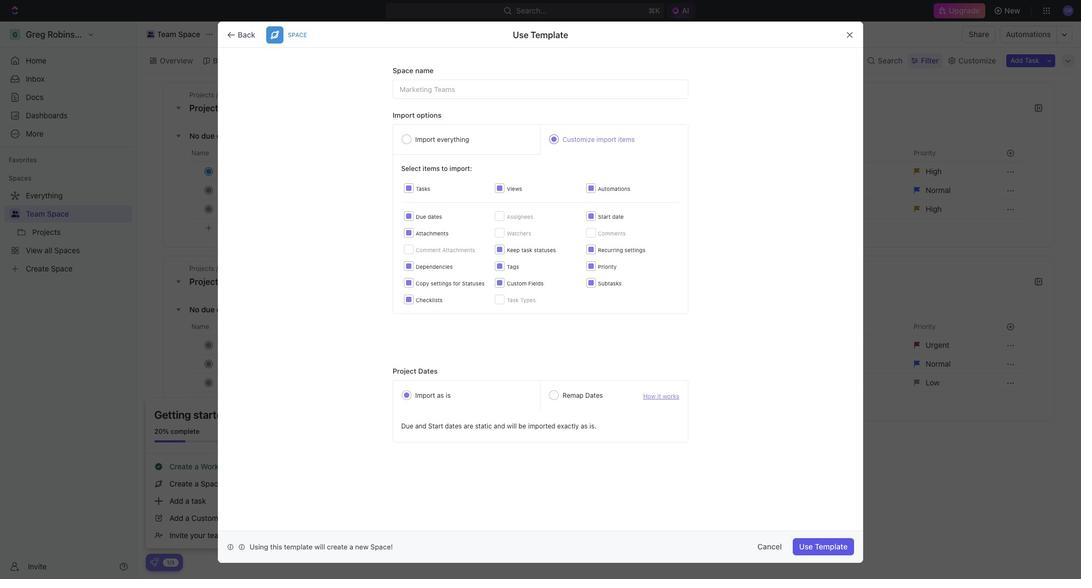 Task type: describe. For each thing, give the bounding box(es) containing it.
your
[[190, 531, 206, 540]]

cancel button
[[751, 539, 789, 556]]

settings for recurring
[[625, 247, 646, 253]]

how
[[643, 392, 656, 399]]

fields
[[528, 280, 544, 287]]

select items to import:
[[401, 165, 472, 173]]

assignees
[[507, 214, 533, 220]]

2
[[221, 103, 226, 113]]

import as is
[[415, 392, 451, 400]]

date for project 2
[[217, 131, 233, 140]]

project for project dates
[[393, 367, 417, 376]]

using this template will create a new space !
[[250, 543, 393, 551]]

0 horizontal spatial template
[[531, 30, 568, 40]]

back
[[238, 30, 255, 39]]

template
[[284, 543, 313, 551]]

comment
[[416, 247, 441, 253]]

20% complete
[[154, 428, 200, 436]]

share
[[969, 30, 990, 39]]

import for import options
[[393, 111, 415, 119]]

checklists
[[416, 297, 443, 303]]

dashboards
[[26, 111, 68, 120]]

due for due and start dates are static and will be imported exactly as is.
[[401, 422, 414, 430]]

task inside button
[[1025, 56, 1039, 64]]

create a space
[[169, 479, 222, 489]]

a for workspace
[[195, 462, 199, 471]]

0 horizontal spatial dates
[[428, 214, 442, 220]]

1 vertical spatial dates
[[445, 422, 462, 430]]

!
[[391, 543, 393, 551]]

inbox link
[[4, 70, 132, 88]]

using
[[250, 543, 268, 551]]

user group image inside team space 'tree'
[[11, 211, 19, 217]]

project 1
[[189, 277, 227, 287]]

overview link
[[158, 53, 193, 68]]

0 vertical spatial team space link
[[144, 28, 203, 41]]

create
[[327, 543, 348, 551]]

copy
[[416, 280, 429, 287]]

new button
[[990, 2, 1027, 19]]

no due date for 1
[[189, 305, 233, 314]]

options
[[417, 111, 442, 119]]

views
[[507, 186, 522, 192]]

due for due dates
[[416, 214, 426, 220]]

1 vertical spatial items
[[423, 165, 440, 173]]

customize for customize import items
[[563, 136, 595, 144]]

add task
[[1011, 56, 1039, 64]]

statuses
[[462, 280, 485, 287]]

how it works
[[643, 392, 680, 399]]

dependencies
[[416, 264, 453, 270]]

complete
[[171, 428, 200, 436]]

tasks
[[416, 186, 430, 192]]

remap dates
[[563, 392, 603, 400]]

share button
[[963, 26, 996, 43]]

everything
[[437, 135, 469, 143]]

recurring
[[598, 247, 623, 253]]

table link
[[376, 53, 397, 68]]

upgrade link
[[934, 3, 985, 18]]

home
[[26, 56, 46, 65]]

team inside 'tree'
[[26, 209, 45, 218]]

0 vertical spatial task
[[522, 247, 532, 253]]

spaces
[[9, 174, 31, 182]]

1 vertical spatial as
[[581, 422, 588, 430]]

1
[[221, 277, 225, 287]]

no due date for 2
[[189, 131, 233, 140]]

getting
[[154, 409, 191, 421]]

types
[[520, 297, 536, 303]]

copy settings for statuses
[[416, 280, 485, 287]]

new
[[1005, 6, 1021, 15]]

started
[[194, 409, 229, 421]]

board link
[[211, 53, 234, 68]]

favorites
[[9, 156, 37, 164]]

template inside button
[[815, 542, 848, 551]]

0 horizontal spatial start
[[428, 422, 443, 430]]

home link
[[4, 52, 132, 69]]

is.
[[590, 422, 597, 430]]

onboarding checklist button element
[[150, 558, 159, 567]]

create for create a workspace
[[169, 462, 193, 471]]

subtasks
[[598, 280, 622, 287]]

comment attachments
[[416, 247, 475, 253]]

import for import as is
[[415, 392, 435, 400]]

no for project 1
[[189, 305, 199, 314]]

use template button
[[793, 539, 854, 556]]

custom fields
[[507, 280, 544, 287]]

inbox
[[26, 74, 45, 83]]

team space link inside 'tree'
[[26, 206, 130, 223]]

a for custom
[[185, 514, 189, 523]]

1 horizontal spatial team
[[157, 30, 176, 39]]

due dates
[[416, 214, 442, 220]]

select
[[401, 165, 421, 173]]

favorites button
[[4, 154, 41, 167]]

add a custom field
[[169, 514, 237, 523]]

it
[[658, 392, 661, 399]]

customize for customize
[[959, 56, 996, 65]]

table
[[378, 56, 397, 65]]

project for project 2
[[189, 103, 218, 113]]

statuses
[[534, 247, 556, 253]]

1 vertical spatial attachments
[[442, 247, 475, 253]]

⌘k
[[648, 6, 660, 15]]

0 horizontal spatial task
[[191, 497, 206, 506]]

1 vertical spatial date
[[612, 214, 624, 220]]

invite your team
[[169, 531, 225, 540]]

1 horizontal spatial custom
[[507, 280, 527, 287]]

invite for invite
[[28, 562, 47, 571]]

docs
[[26, 93, 44, 102]]

due for 1
[[201, 305, 215, 314]]

static
[[475, 422, 492, 430]]

import everything
[[415, 135, 469, 143]]



Task type: locate. For each thing, give the bounding box(es) containing it.
use down search...
[[513, 30, 529, 40]]

1 vertical spatial no due date
[[189, 305, 233, 314]]

a down create a space
[[185, 497, 189, 506]]

0 horizontal spatial as
[[437, 392, 444, 400]]

1 vertical spatial will
[[315, 543, 325, 551]]

space
[[178, 30, 200, 39], [288, 31, 307, 38], [393, 66, 413, 75], [47, 209, 69, 218], [201, 479, 222, 489], [371, 543, 391, 551]]

create for create a space
[[169, 479, 193, 489]]

team down spaces
[[26, 209, 45, 218]]

no down the project 1
[[189, 305, 199, 314]]

0 horizontal spatial dates
[[418, 367, 438, 376]]

start up comments
[[598, 214, 611, 220]]

dates
[[428, 214, 442, 220], [445, 422, 462, 430]]

exactly
[[557, 422, 579, 430]]

0 horizontal spatial use
[[513, 30, 529, 40]]

1 horizontal spatial will
[[507, 422, 517, 430]]

0 horizontal spatial task
[[507, 297, 519, 303]]

use inside button
[[799, 542, 813, 551]]

settings for copy
[[431, 280, 452, 287]]

items right import
[[618, 136, 635, 144]]

import
[[597, 136, 617, 144]]

due down project 2
[[201, 131, 215, 140]]

docs link
[[4, 89, 132, 106]]

dates for remap dates
[[586, 392, 603, 400]]

1 vertical spatial import
[[415, 135, 435, 143]]

settings left for
[[431, 280, 452, 287]]

1 horizontal spatial task
[[1025, 56, 1039, 64]]

custom down "tags"
[[507, 280, 527, 287]]

name
[[415, 66, 434, 75]]

1 vertical spatial project
[[189, 277, 218, 287]]

due
[[416, 214, 426, 220], [401, 422, 414, 430]]

0 vertical spatial custom
[[507, 280, 527, 287]]

team space inside team space 'tree'
[[26, 209, 69, 218]]

create up the add a task
[[169, 479, 193, 489]]

create a workspace
[[169, 462, 239, 471]]

0 horizontal spatial team space
[[26, 209, 69, 218]]

0 vertical spatial start
[[598, 214, 611, 220]]

upgrade
[[949, 6, 980, 15]]

customize button
[[945, 53, 1000, 68]]

due for 2
[[201, 131, 215, 140]]

0 horizontal spatial items
[[423, 165, 440, 173]]

1 vertical spatial customize
[[563, 136, 595, 144]]

0 vertical spatial dates
[[418, 367, 438, 376]]

import:
[[450, 165, 472, 173]]

0 horizontal spatial user group image
[[11, 211, 19, 217]]

customize down share button
[[959, 56, 996, 65]]

to
[[442, 165, 448, 173]]

1 horizontal spatial task
[[522, 247, 532, 253]]

and
[[415, 422, 427, 430], [494, 422, 505, 430]]

attachments up dependencies
[[442, 247, 475, 253]]

and right static
[[494, 422, 505, 430]]

due
[[201, 131, 215, 140], [201, 305, 215, 314]]

works
[[663, 392, 680, 399]]

team space tree
[[4, 187, 132, 278]]

2 and from the left
[[494, 422, 505, 430]]

0 vertical spatial task
[[1025, 56, 1039, 64]]

a for space
[[195, 479, 199, 489]]

customize import items
[[563, 136, 635, 144]]

import left options
[[393, 111, 415, 119]]

no for project 2
[[189, 131, 199, 140]]

use
[[513, 30, 529, 40], [799, 542, 813, 551]]

no due date down project 2
[[189, 131, 233, 140]]

new
[[355, 543, 369, 551]]

2 vertical spatial date
[[217, 305, 233, 314]]

0 vertical spatial as
[[437, 392, 444, 400]]

0 vertical spatial import
[[393, 111, 415, 119]]

project up import as is
[[393, 367, 417, 376]]

automations inside automations button
[[1006, 30, 1051, 39]]

project left 2
[[189, 103, 218, 113]]

task down create a space
[[191, 497, 206, 506]]

2 vertical spatial import
[[415, 392, 435, 400]]

0 vertical spatial dates
[[428, 214, 442, 220]]

use right cancel
[[799, 542, 813, 551]]

0 vertical spatial use template
[[513, 30, 568, 40]]

back button
[[223, 26, 262, 43]]

1 horizontal spatial team space
[[157, 30, 200, 39]]

a up create a space
[[195, 462, 199, 471]]

0 horizontal spatial due
[[401, 422, 414, 430]]

items left to
[[423, 165, 440, 173]]

import options
[[393, 111, 442, 119]]

as left "is"
[[437, 392, 444, 400]]

no down project 2
[[189, 131, 199, 140]]

1 vertical spatial automations
[[598, 186, 631, 192]]

0 vertical spatial team space
[[157, 30, 200, 39]]

workspace
[[201, 462, 239, 471]]

1 horizontal spatial start
[[598, 214, 611, 220]]

priority
[[598, 264, 617, 270]]

search...
[[516, 6, 547, 15]]

20%
[[154, 428, 169, 436]]

space name
[[393, 66, 434, 75]]

0 vertical spatial no due date
[[189, 131, 233, 140]]

1 vertical spatial task
[[507, 297, 519, 303]]

0 horizontal spatial invite
[[28, 562, 47, 571]]

comments
[[598, 230, 626, 237]]

0 horizontal spatial automations
[[598, 186, 631, 192]]

1 vertical spatial invite
[[28, 562, 47, 571]]

add down the add a task
[[169, 514, 183, 523]]

2 no due date from the top
[[189, 305, 233, 314]]

add
[[1011, 56, 1023, 64], [169, 497, 183, 506], [169, 514, 183, 523]]

and down import as is
[[415, 422, 427, 430]]

0 vertical spatial automations
[[1006, 30, 1051, 39]]

dates right remap
[[586, 392, 603, 400]]

attachments down due dates
[[416, 230, 449, 237]]

watchers
[[507, 230, 531, 237]]

1 horizontal spatial team space link
[[144, 28, 203, 41]]

1 vertical spatial team
[[26, 209, 45, 218]]

1 vertical spatial use
[[799, 542, 813, 551]]

dates down tasks
[[428, 214, 442, 220]]

0 vertical spatial team
[[157, 30, 176, 39]]

0 horizontal spatial team
[[26, 209, 45, 218]]

start date
[[598, 214, 624, 220]]

use template right cancel
[[799, 542, 848, 551]]

1 due from the top
[[201, 131, 215, 140]]

1 and from the left
[[415, 422, 427, 430]]

1 horizontal spatial user group image
[[147, 32, 154, 37]]

0 horizontal spatial use template
[[513, 30, 568, 40]]

due and start dates are static and will be imported exactly as is.
[[401, 422, 597, 430]]

0 vertical spatial due
[[416, 214, 426, 220]]

1 vertical spatial add
[[169, 497, 183, 506]]

team
[[208, 531, 225, 540]]

0 vertical spatial invite
[[169, 531, 188, 540]]

1 vertical spatial dates
[[586, 392, 603, 400]]

0 vertical spatial customize
[[959, 56, 996, 65]]

this
[[270, 543, 282, 551]]

1 horizontal spatial due
[[416, 214, 426, 220]]

automations button
[[1001, 26, 1057, 43]]

project
[[189, 103, 218, 113], [189, 277, 218, 287], [393, 367, 417, 376]]

1 horizontal spatial dates
[[586, 392, 603, 400]]

project for project 1
[[189, 277, 218, 287]]

0 vertical spatial due
[[201, 131, 215, 140]]

0 vertical spatial items
[[618, 136, 635, 144]]

settings right recurring
[[625, 247, 646, 253]]

invite inside 'sidebar' navigation
[[28, 562, 47, 571]]

dates for project dates
[[418, 367, 438, 376]]

overview
[[160, 56, 193, 65]]

automations up add task
[[1006, 30, 1051, 39]]

date down 2
[[217, 131, 233, 140]]

custom up your at the bottom left of page
[[191, 514, 218, 523]]

custom
[[507, 280, 527, 287], [191, 514, 218, 523]]

task types
[[507, 297, 536, 303]]

add inside add task button
[[1011, 56, 1023, 64]]

how it works link
[[643, 392, 680, 399]]

0 horizontal spatial settings
[[431, 280, 452, 287]]

will left create
[[315, 543, 325, 551]]

are
[[464, 422, 473, 430]]

imported
[[528, 422, 556, 430]]

dates left are
[[445, 422, 462, 430]]

1 vertical spatial due
[[201, 305, 215, 314]]

a left new
[[350, 543, 353, 551]]

1 horizontal spatial customize
[[959, 56, 996, 65]]

use template inside use template button
[[799, 542, 848, 551]]

1 vertical spatial template
[[815, 542, 848, 551]]

customize inside button
[[959, 56, 996, 65]]

a
[[195, 462, 199, 471], [195, 479, 199, 489], [185, 497, 189, 506], [185, 514, 189, 523], [350, 543, 353, 551]]

team up overview 'link'
[[157, 30, 176, 39]]

sidebar navigation
[[0, 22, 137, 579]]

due down the project 1
[[201, 305, 215, 314]]

1 no from the top
[[189, 131, 199, 140]]

a for task
[[185, 497, 189, 506]]

as left is.
[[581, 422, 588, 430]]

0 vertical spatial settings
[[625, 247, 646, 253]]

add for add a task
[[169, 497, 183, 506]]

add down create a space
[[169, 497, 183, 506]]

2 due from the top
[[201, 305, 215, 314]]

0 horizontal spatial team space link
[[26, 206, 130, 223]]

1 vertical spatial create
[[169, 479, 193, 489]]

dashboards link
[[4, 107, 132, 124]]

will
[[507, 422, 517, 430], [315, 543, 325, 551]]

import left "is"
[[415, 392, 435, 400]]

team space down spaces
[[26, 209, 69, 218]]

team space up overview
[[157, 30, 200, 39]]

import for import everything
[[415, 135, 435, 143]]

template
[[531, 30, 568, 40], [815, 542, 848, 551]]

add a task
[[169, 497, 206, 506]]

no due date down the project 1
[[189, 305, 233, 314]]

a down "create a workspace"
[[195, 479, 199, 489]]

a down the add a task
[[185, 514, 189, 523]]

1 no due date from the top
[[189, 131, 233, 140]]

add down automations button
[[1011, 56, 1023, 64]]

date for project 1
[[217, 305, 233, 314]]

2 vertical spatial project
[[393, 367, 417, 376]]

task left types
[[507, 297, 519, 303]]

0 vertical spatial use
[[513, 30, 529, 40]]

create up create a space
[[169, 462, 193, 471]]

1 vertical spatial custom
[[191, 514, 218, 523]]

1 horizontal spatial use template
[[799, 542, 848, 551]]

create
[[169, 462, 193, 471], [169, 479, 193, 489]]

remap
[[563, 392, 584, 400]]

no
[[189, 131, 199, 140], [189, 305, 199, 314]]

invite for invite your team
[[169, 531, 188, 540]]

project left '1'
[[189, 277, 218, 287]]

1 vertical spatial team space
[[26, 209, 69, 218]]

import down options
[[415, 135, 435, 143]]

1 vertical spatial settings
[[431, 280, 452, 287]]

add task button
[[1007, 54, 1044, 67]]

start down import as is
[[428, 422, 443, 430]]

Marketing Teams text field
[[393, 80, 689, 99]]

1 vertical spatial no
[[189, 305, 199, 314]]

1 vertical spatial team space link
[[26, 206, 130, 223]]

user group image
[[147, 32, 154, 37], [11, 211, 19, 217]]

2 no from the top
[[189, 305, 199, 314]]

1 horizontal spatial and
[[494, 422, 505, 430]]

keep task statuses
[[507, 247, 556, 253]]

dates up import as is
[[418, 367, 438, 376]]

date down '1'
[[217, 305, 233, 314]]

add for add a custom field
[[169, 514, 183, 523]]

onboarding checklist button image
[[150, 558, 159, 567]]

1 horizontal spatial template
[[815, 542, 848, 551]]

0 vertical spatial project
[[189, 103, 218, 113]]

2 create from the top
[[169, 479, 193, 489]]

date
[[217, 131, 233, 140], [612, 214, 624, 220], [217, 305, 233, 314]]

cancel
[[758, 542, 782, 551]]

2 vertical spatial add
[[169, 514, 183, 523]]

board
[[213, 56, 234, 65]]

1 horizontal spatial invite
[[169, 531, 188, 540]]

1 vertical spatial task
[[191, 497, 206, 506]]

project 2
[[189, 103, 228, 113]]

1 vertical spatial due
[[401, 422, 414, 430]]

1 horizontal spatial use
[[799, 542, 813, 551]]

will left the be
[[507, 422, 517, 430]]

0 vertical spatial user group image
[[147, 32, 154, 37]]

use template
[[513, 30, 568, 40], [799, 542, 848, 551]]

automations up start date
[[598, 186, 631, 192]]

tags
[[507, 264, 519, 270]]

search button
[[864, 53, 906, 68]]

for
[[453, 280, 461, 287]]

1/5
[[167, 559, 175, 566]]

getting started
[[154, 409, 229, 421]]

1 create from the top
[[169, 462, 193, 471]]

recurring settings
[[598, 247, 646, 253]]

customize
[[959, 56, 996, 65], [563, 136, 595, 144]]

1 vertical spatial user group image
[[11, 211, 19, 217]]

1 horizontal spatial as
[[581, 422, 588, 430]]

use template down search...
[[513, 30, 568, 40]]

items
[[618, 136, 635, 144], [423, 165, 440, 173]]

team space link
[[144, 28, 203, 41], [26, 206, 130, 223]]

0 horizontal spatial and
[[415, 422, 427, 430]]

start
[[598, 214, 611, 220], [428, 422, 443, 430]]

0 horizontal spatial customize
[[563, 136, 595, 144]]

space inside 'tree'
[[47, 209, 69, 218]]

is
[[446, 392, 451, 400]]

0 vertical spatial add
[[1011, 56, 1023, 64]]

task right keep
[[522, 247, 532, 253]]

customize left import
[[563, 136, 595, 144]]

no due date
[[189, 131, 233, 140], [189, 305, 233, 314]]

0 horizontal spatial custom
[[191, 514, 218, 523]]

1 horizontal spatial items
[[618, 136, 635, 144]]

0 vertical spatial template
[[531, 30, 568, 40]]

0 horizontal spatial will
[[315, 543, 325, 551]]

task down automations button
[[1025, 56, 1039, 64]]

1 horizontal spatial dates
[[445, 422, 462, 430]]

add for add task
[[1011, 56, 1023, 64]]

date up comments
[[612, 214, 624, 220]]

field
[[220, 514, 237, 523]]

0 vertical spatial attachments
[[416, 230, 449, 237]]

0 vertical spatial create
[[169, 462, 193, 471]]

keep
[[507, 247, 520, 253]]

1 vertical spatial start
[[428, 422, 443, 430]]



Task type: vqa. For each thing, say whether or not it's contained in the screenshot.
the bottommost will
yes



